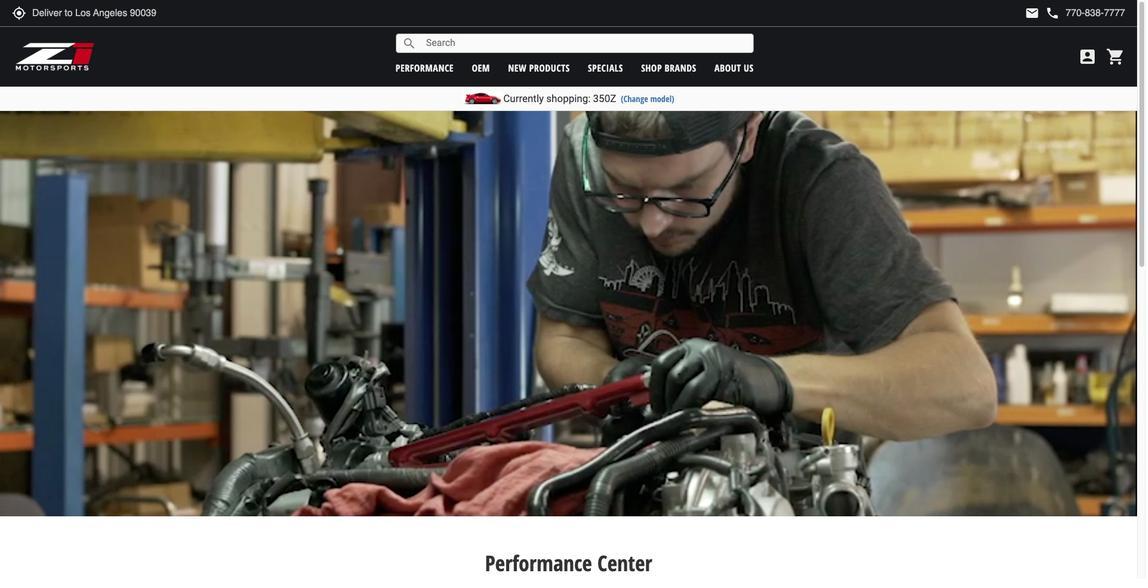 Task type: locate. For each thing, give the bounding box(es) containing it.
shop brands
[[642, 61, 697, 74]]

performance link
[[396, 61, 454, 74]]

mail phone
[[1026, 6, 1061, 20]]

oem
[[472, 61, 490, 74]]

shopping:
[[547, 93, 591, 105]]

products
[[530, 61, 570, 74]]

account_box
[[1079, 47, 1098, 66]]

search
[[402, 36, 417, 50]]

Search search field
[[417, 34, 754, 53]]

z1 motorsports logo image
[[15, 42, 95, 72]]

my_location
[[12, 6, 26, 20]]

(change
[[621, 93, 649, 105]]

mail link
[[1026, 6, 1040, 20]]

about us
[[715, 61, 754, 74]]

new
[[508, 61, 527, 74]]

specials
[[588, 61, 624, 74]]

new products link
[[508, 61, 570, 74]]



Task type: vqa. For each thing, say whether or not it's contained in the screenshot.
PROMOTIONS
no



Task type: describe. For each thing, give the bounding box(es) containing it.
currently
[[504, 93, 544, 105]]

shopping_cart link
[[1104, 47, 1126, 66]]

account_box link
[[1076, 47, 1101, 66]]

model)
[[651, 93, 675, 105]]

performance center
[[485, 549, 653, 578]]

(change model) link
[[621, 93, 675, 105]]

specials link
[[588, 61, 624, 74]]

about
[[715, 61, 742, 74]]

phone link
[[1046, 6, 1126, 20]]

us
[[744, 61, 754, 74]]

center
[[598, 549, 653, 578]]

currently shopping: 350z (change model)
[[504, 93, 675, 105]]

shop brands link
[[642, 61, 697, 74]]

about us link
[[715, 61, 754, 74]]

mail
[[1026, 6, 1040, 20]]

350z
[[594, 93, 617, 105]]

oem link
[[472, 61, 490, 74]]

new products
[[508, 61, 570, 74]]

phone
[[1046, 6, 1061, 20]]

shopping_cart
[[1107, 47, 1126, 66]]

shop
[[642, 61, 663, 74]]

performance
[[396, 61, 454, 74]]

brands
[[665, 61, 697, 74]]

performance
[[485, 549, 593, 578]]



